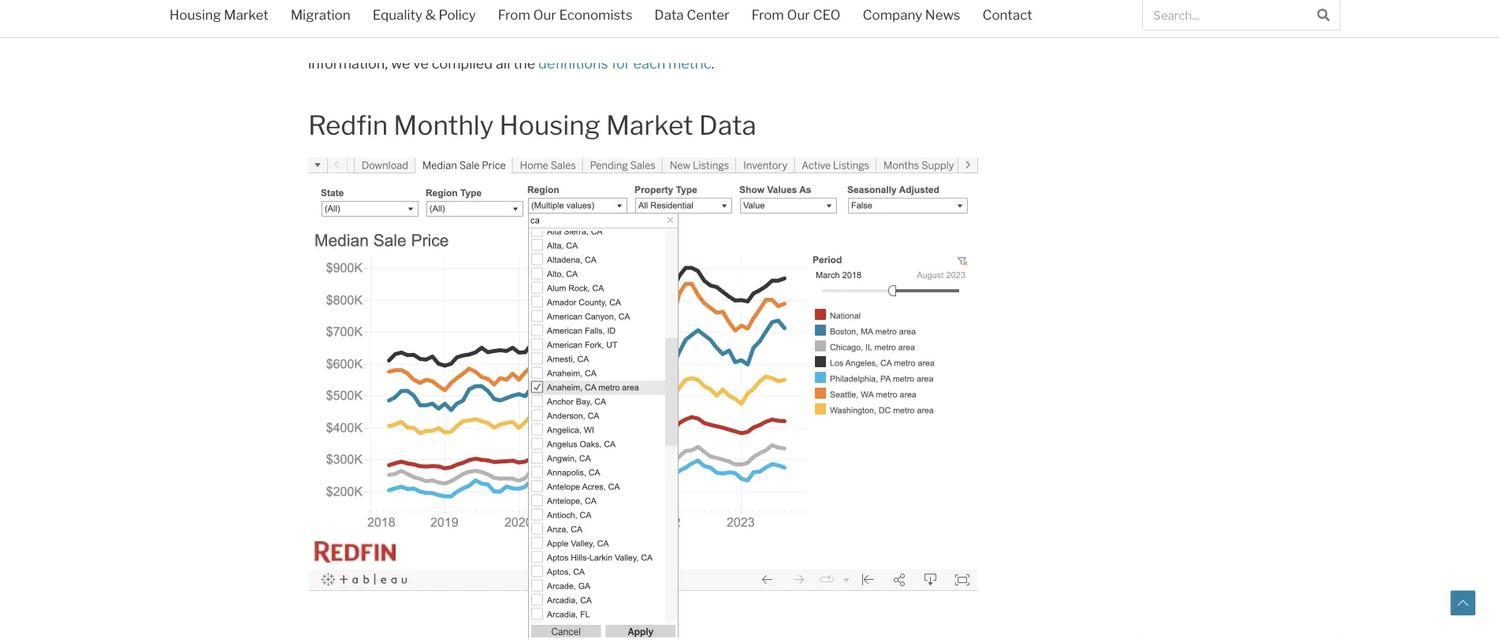Task type: locate. For each thing, give the bounding box(es) containing it.
either
[[530, 0, 569, 4]]

about down of
[[308, 32, 347, 49]]

data down . for more information, we've compiled all the
[[699, 109, 757, 141]]

concerns
[[932, 9, 993, 26]]

and down rolling
[[599, 9, 623, 26]]

1 from from the left
[[498, 7, 530, 23]]

our down the
[[787, 7, 810, 23]]

2 horizontal spatial or
[[1095, 9, 1109, 26]]

0 horizontal spatial or
[[651, 0, 665, 4]]

weekly
[[549, 9, 596, 26]]

1 horizontal spatial and
[[1090, 0, 1115, 4]]

0 horizontal spatial and
[[599, 9, 623, 26]]

all up migration on the top left
[[308, 0, 325, 4]]

the left full
[[974, 32, 996, 49]]

.
[[1105, 32, 1108, 49], [711, 54, 714, 72]]

2 vertical spatial the
[[513, 54, 535, 72]]

1 vertical spatial .
[[711, 54, 714, 72]]

from our ceo
[[752, 7, 841, 23]]

0 vertical spatial the
[[1038, 9, 1060, 26]]

0 vertical spatial or
[[651, 0, 665, 4]]

here link
[[1075, 32, 1105, 49]]

1 horizontal spatial or
[[710, 32, 724, 49]]

definitions
[[538, 54, 608, 72]]

1 horizontal spatial by
[[1118, 0, 1133, 4]]

the up dataset
[[1038, 9, 1060, 26]]

each
[[633, 54, 665, 72]]

0 horizontal spatial data
[[655, 7, 684, 23]]

1 our from the left
[[533, 7, 556, 23]]

data right this
[[373, 9, 402, 26]]

here
[[361, 0, 391, 4], [1075, 32, 1105, 49]]

computed
[[407, 0, 475, 4]]

&
[[425, 7, 436, 23]]

2 our from the left
[[787, 7, 810, 23]]

1 horizontal spatial .
[[1105, 32, 1108, 49]]

1 horizontal spatial here
[[1075, 32, 1105, 49]]

here inside all data here is computed daily as either a rolling 1, 4 or 12-week window. the local data is grouped by metropolitan area and by county. all of this data is subject to revisions weekly and should be viewed with caution. if there are any concerns about the data or questions about metric definitions, please e-mail econdata@redfin.com or press@redfin.com. you can download the full dataset
[[361, 0, 391, 4]]

0 vertical spatial housing
[[169, 7, 221, 23]]

or
[[651, 0, 665, 4], [1095, 9, 1109, 26], [710, 32, 724, 49]]

0 vertical spatial all
[[308, 0, 325, 4]]

from
[[498, 7, 530, 23], [752, 7, 784, 23]]

policy
[[439, 7, 476, 23]]

this
[[345, 9, 370, 26]]

is
[[394, 0, 404, 4], [878, 0, 889, 4], [405, 9, 416, 26]]

as
[[512, 0, 527, 4]]

1 horizontal spatial from
[[752, 7, 784, 23]]

a
[[572, 0, 580, 4]]

data down area
[[1063, 9, 1092, 26]]

0 horizontal spatial market
[[224, 7, 269, 23]]

or up here link
[[1095, 9, 1109, 26]]

. left the for
[[1105, 32, 1108, 49]]

from for from our economists
[[498, 7, 530, 23]]

data up there
[[846, 0, 875, 4]]

0 horizontal spatial the
[[513, 54, 535, 72]]

12-
[[668, 0, 689, 4]]

metric down this
[[350, 32, 393, 49]]

company news
[[863, 7, 960, 23]]

migration
[[291, 7, 350, 23]]

with
[[743, 9, 772, 26]]

rolling
[[583, 0, 624, 4]]

1 horizontal spatial about
[[996, 9, 1035, 26]]

about down metropolitan
[[996, 9, 1035, 26]]

our down either
[[533, 7, 556, 23]]

metric right each
[[668, 54, 711, 72]]

more
[[1136, 32, 1171, 49]]

0 vertical spatial metric
[[350, 32, 393, 49]]

0 horizontal spatial metric
[[350, 32, 393, 49]]

redfin
[[308, 109, 388, 141]]

2 by from the left
[[1118, 0, 1133, 4]]

housing
[[169, 7, 221, 23], [499, 109, 600, 141]]

1 horizontal spatial market
[[606, 109, 693, 141]]

from inside from our ceo link
[[752, 7, 784, 23]]

dataset
[[1022, 32, 1072, 49]]

market down each
[[606, 109, 693, 141]]

data down '12-'
[[655, 7, 684, 23]]

metric
[[350, 32, 393, 49], [668, 54, 711, 72]]

contact
[[982, 7, 1032, 23]]

equality & policy
[[373, 7, 476, 23]]

or down viewed
[[710, 32, 724, 49]]

0 vertical spatial market
[[224, 7, 269, 23]]

our inside from our economists link
[[533, 7, 556, 23]]

definitions for each metric link
[[538, 54, 711, 72]]

and
[[1090, 0, 1115, 4], [599, 9, 623, 26]]

for
[[611, 54, 630, 72]]

1 vertical spatial here
[[1075, 32, 1105, 49]]

migration link
[[280, 0, 362, 33]]

local
[[812, 0, 843, 4]]

should
[[626, 9, 670, 26]]

and right area
[[1090, 0, 1115, 4]]

data center
[[655, 7, 730, 23]]

0 horizontal spatial from
[[498, 7, 530, 23]]

1 vertical spatial data
[[699, 109, 757, 141]]

monthly
[[394, 109, 494, 141]]

data
[[655, 7, 684, 23], [699, 109, 757, 141]]

here left the for
[[1075, 32, 1105, 49]]

the right all
[[513, 54, 535, 72]]

from down window.
[[752, 7, 784, 23]]

0 vertical spatial data
[[655, 7, 684, 23]]

daily
[[478, 0, 509, 4]]

from down as
[[498, 7, 530, 23]]

housing market link
[[158, 0, 280, 33]]

from our ceo link
[[741, 0, 852, 33]]

our inside from our ceo link
[[787, 7, 810, 23]]

1 horizontal spatial our
[[787, 7, 810, 23]]

about
[[996, 9, 1035, 26], [308, 32, 347, 49]]

our
[[533, 7, 556, 23], [787, 7, 810, 23]]

all data here is computed daily as either a rolling 1, 4 or 12-week window. the local data is grouped by metropolitan area and by county. all of this data is subject to revisions weekly and should be viewed with caution. if there are any concerns about the data or questions about metric definitions, please e-mail econdata@redfin.com or press@redfin.com. you can download the full dataset
[[308, 0, 1184, 49]]

definitions,
[[396, 32, 469, 49]]

1 horizontal spatial metric
[[668, 54, 711, 72]]

subject
[[419, 9, 467, 26]]

by up concerns
[[951, 0, 967, 4]]

0 horizontal spatial about
[[308, 32, 347, 49]]

. for more information, we've compiled all the
[[308, 32, 1171, 72]]

1 horizontal spatial data
[[699, 109, 757, 141]]

market
[[224, 7, 269, 23], [606, 109, 693, 141]]

. down viewed
[[711, 54, 714, 72]]

is up equality
[[394, 0, 404, 4]]

0 horizontal spatial by
[[951, 0, 967, 4]]

1 vertical spatial about
[[308, 32, 347, 49]]

0 horizontal spatial here
[[361, 0, 391, 4]]

by
[[951, 0, 967, 4], [1118, 0, 1133, 4]]

all
[[308, 0, 325, 4], [308, 9, 325, 26]]

1 vertical spatial all
[[308, 9, 325, 26]]

1 vertical spatial housing
[[499, 109, 600, 141]]

None search field
[[1142, 0, 1340, 31]]

equality & policy link
[[362, 0, 487, 33]]

1 vertical spatial metric
[[668, 54, 711, 72]]

is up company
[[878, 0, 889, 4]]

1 horizontal spatial the
[[974, 32, 996, 49]]

0 vertical spatial here
[[361, 0, 391, 4]]

please
[[472, 32, 515, 49]]

2 from from the left
[[752, 7, 784, 23]]

from inside from our economists link
[[498, 7, 530, 23]]

to
[[470, 9, 484, 26]]

area
[[1058, 0, 1087, 4]]

ceo
[[813, 7, 841, 23]]

information,
[[308, 54, 388, 72]]

1 vertical spatial or
[[1095, 9, 1109, 26]]

by up the questions
[[1118, 0, 1133, 4]]

mail
[[532, 32, 559, 49]]

market left migration on the top left
[[224, 7, 269, 23]]

our for economists
[[533, 7, 556, 23]]

or right 4
[[651, 0, 665, 4]]

all left of
[[308, 9, 325, 26]]

data
[[328, 0, 358, 4], [846, 0, 875, 4], [373, 9, 402, 26], [1063, 9, 1092, 26]]

the
[[1038, 9, 1060, 26], [974, 32, 996, 49], [513, 54, 535, 72]]

0 vertical spatial .
[[1105, 32, 1108, 49]]

0 horizontal spatial our
[[533, 7, 556, 23]]

here up this
[[361, 0, 391, 4]]



Task type: describe. For each thing, give the bounding box(es) containing it.
can
[[879, 32, 903, 49]]

center
[[687, 7, 730, 23]]

news
[[925, 7, 960, 23]]

4
[[639, 0, 648, 4]]

1 vertical spatial and
[[599, 9, 623, 26]]

metropolitan
[[970, 0, 1055, 4]]

from our economists link
[[487, 0, 643, 33]]

be
[[674, 9, 690, 26]]

market inside housing market link
[[224, 7, 269, 23]]

2 all from the top
[[308, 9, 325, 26]]

company
[[863, 7, 922, 23]]

metric inside all data here is computed daily as either a rolling 1, 4 or 12-week window. the local data is grouped by metropolitan area and by county. all of this data is subject to revisions weekly and should be viewed with caution. if there are any concerns about the data or questions about metric definitions, please e-mail econdata@redfin.com or press@redfin.com. you can download the full dataset
[[350, 32, 393, 49]]

from our economists
[[498, 7, 632, 23]]

1 vertical spatial market
[[606, 109, 693, 141]]

housing market
[[169, 7, 269, 23]]

1 all from the top
[[308, 0, 325, 4]]

if
[[830, 9, 840, 26]]

search image
[[1317, 8, 1330, 21]]

grouped
[[892, 0, 948, 4]]

1,
[[627, 0, 636, 4]]

Search... search field
[[1143, 0, 1308, 30]]

we've
[[391, 54, 429, 72]]

week
[[689, 0, 724, 4]]

0 horizontal spatial housing
[[169, 7, 221, 23]]

questions
[[1112, 9, 1177, 26]]

. inside . for more information, we've compiled all the
[[1105, 32, 1108, 49]]

compiled
[[432, 54, 493, 72]]

data center link
[[643, 0, 741, 33]]

the
[[784, 0, 809, 4]]

is left the &
[[405, 9, 416, 26]]

definitions for each metric .
[[538, 54, 714, 72]]

the inside . for more information, we've compiled all the
[[513, 54, 535, 72]]

press@redfin.com.
[[727, 32, 848, 49]]

0 vertical spatial about
[[996, 9, 1035, 26]]

equality
[[373, 7, 423, 23]]

company news link
[[852, 0, 971, 33]]

from for from our ceo
[[752, 7, 784, 23]]

1 vertical spatial the
[[974, 32, 996, 49]]

data up of
[[328, 0, 358, 4]]

e-
[[518, 32, 532, 49]]

caution.
[[775, 9, 827, 26]]

our for ceo
[[787, 7, 810, 23]]

econdata@redfin.com
[[562, 32, 707, 49]]

are
[[881, 9, 903, 26]]

revisions
[[487, 9, 546, 26]]

1 horizontal spatial housing
[[499, 109, 600, 141]]

all
[[496, 54, 510, 72]]

any
[[906, 9, 929, 26]]

for
[[1111, 32, 1133, 49]]

0 horizontal spatial .
[[711, 54, 714, 72]]

0 vertical spatial and
[[1090, 0, 1115, 4]]

county.
[[1137, 0, 1184, 4]]

download
[[906, 32, 971, 49]]

of
[[328, 9, 342, 26]]

window.
[[728, 0, 781, 4]]

2 horizontal spatial the
[[1038, 9, 1060, 26]]

contact link
[[971, 0, 1043, 33]]

viewed
[[693, 9, 740, 26]]

there
[[843, 9, 878, 26]]

full
[[999, 32, 1019, 49]]

economists
[[559, 7, 632, 23]]

2 vertical spatial or
[[710, 32, 724, 49]]

1 by from the left
[[951, 0, 967, 4]]

redfin monthly housing market data
[[308, 109, 757, 141]]

you
[[851, 32, 876, 49]]



Task type: vqa. For each thing, say whether or not it's contained in the screenshot.
▾ associated with Rent ▾
no



